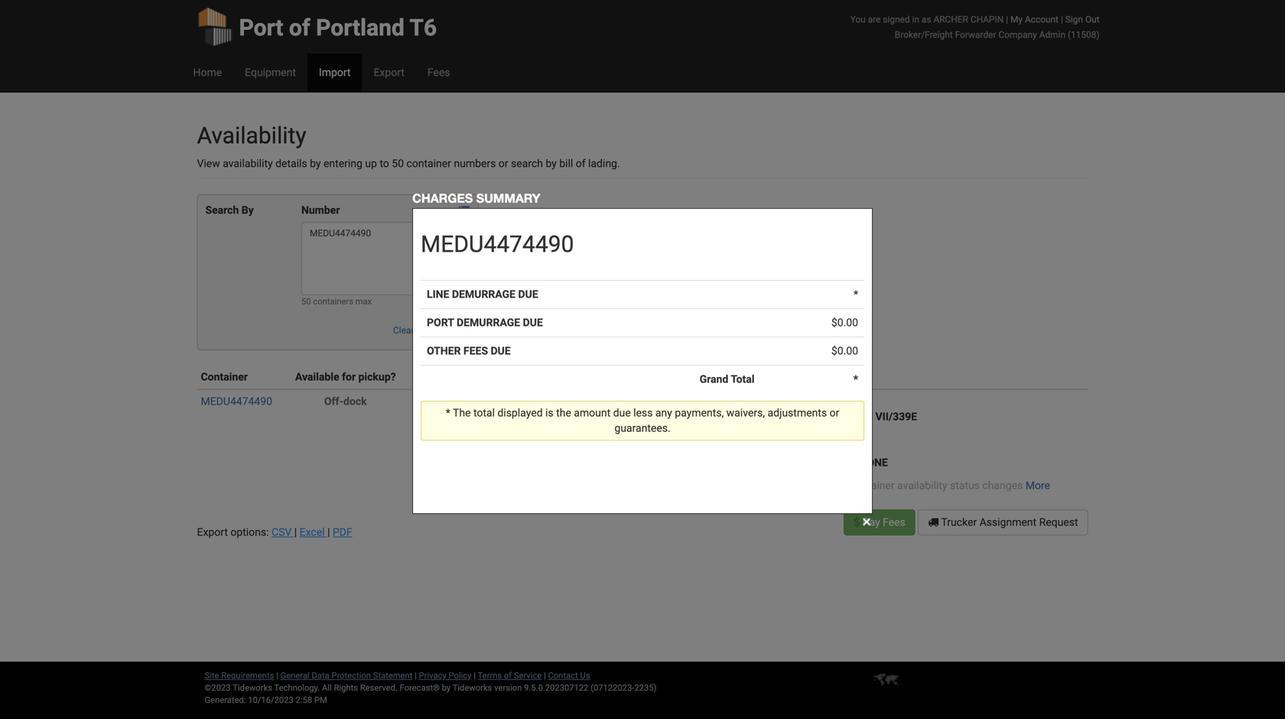 Task type: describe. For each thing, give the bounding box(es) containing it.
contact
[[548, 671, 578, 681]]

location : offdock ves/voy: msc illinois vii/339e line: msc trucker: gtsc none
[[760, 395, 917, 469]]

general
[[280, 671, 310, 681]]

export options: csv | excel | pdf
[[197, 526, 352, 539]]

customs release status : cleared line release status : paid holds: none add'l holds info: none
[[565, 395, 732, 454]]

more link
[[1026, 479, 1051, 492]]

location
[[760, 395, 801, 408]]

t6
[[410, 14, 437, 41]]

chapin
[[971, 14, 1004, 25]]

csv
[[272, 526, 292, 539]]

contact us link
[[548, 671, 590, 681]]

| up tideworks
[[474, 671, 476, 681]]

me
[[804, 479, 819, 492]]

of inside site requirements | general data protection statement | privacy policy | terms of service | contact us ©2023 tideworks technology. all rights reserved. forecast® by tideworks version 9.5.0.202307122 (07122023-2235) generated: 10/16/2023 2:58 pm
[[504, 671, 512, 681]]

available
[[295, 371, 339, 383]]

fees
[[883, 516, 906, 529]]

(07122023-
[[591, 683, 635, 693]]

sign out link
[[1066, 14, 1100, 25]]

additional
[[760, 371, 809, 383]]

archer
[[934, 14, 969, 25]]

charges
[[412, 191, 473, 205]]

holds:
[[565, 426, 595, 438]]

in
[[912, 14, 920, 25]]

vii/339e
[[876, 411, 917, 423]]

trucker:
[[760, 441, 798, 454]]

0 horizontal spatial container
[[407, 157, 451, 170]]

| right csv
[[294, 526, 297, 539]]

0 vertical spatial availability
[[223, 157, 273, 170]]

available for pickup?
[[295, 371, 396, 383]]

are
[[868, 14, 881, 25]]

up
[[365, 157, 377, 170]]

2235)
[[635, 683, 657, 693]]

number
[[301, 204, 340, 217]]

| left my
[[1006, 14, 1008, 25]]

ves/voy:
[[760, 411, 802, 423]]

none for line:
[[860, 456, 888, 469]]

forecast®
[[400, 683, 440, 693]]

| up the forecast®
[[415, 671, 417, 681]]

10/16/2023
[[248, 695, 294, 705]]

1 vertical spatial msc
[[785, 426, 808, 438]]

email me when container availability status changes more
[[775, 479, 1051, 492]]

request
[[1040, 516, 1079, 529]]

view
[[197, 157, 220, 170]]

0 horizontal spatial :
[[658, 411, 661, 423]]

pay fees button
[[844, 510, 916, 536]]

0 horizontal spatial 50
[[301, 297, 311, 306]]

out
[[1086, 14, 1100, 25]]

1 horizontal spatial :
[[681, 395, 684, 408]]

or
[[499, 157, 508, 170]]

excel
[[300, 526, 325, 539]]

paid
[[663, 411, 687, 423]]

1 vertical spatial none
[[645, 441, 674, 454]]

site requirements | general data protection statement | privacy policy | terms of service | contact us ©2023 tideworks technology. all rights reserved. forecast® by tideworks version 9.5.0.202307122 (07122023-2235) generated: 10/16/2023 2:58 pm
[[205, 671, 657, 705]]

options:
[[231, 526, 269, 539]]

version
[[494, 683, 522, 693]]

search by
[[205, 204, 254, 217]]

details
[[276, 157, 307, 170]]

csv link
[[272, 526, 294, 539]]

cleared
[[686, 395, 732, 408]]

dock
[[344, 395, 367, 408]]

truck image
[[928, 517, 939, 528]]

technology.
[[274, 683, 320, 693]]

assignment
[[980, 516, 1037, 529]]

pdf link
[[333, 526, 352, 539]]

0 horizontal spatial of
[[289, 14, 310, 41]]

as
[[922, 14, 932, 25]]

0 horizontal spatial by
[[310, 157, 321, 170]]

search for search by
[[205, 204, 239, 217]]

| up 9.5.0.202307122
[[544, 671, 546, 681]]

forwarder
[[955, 29, 997, 40]]

information
[[812, 371, 868, 383]]

terms
[[478, 671, 502, 681]]

info:
[[621, 441, 643, 454]]

| left pdf link at left
[[327, 526, 330, 539]]

none for status
[[598, 426, 626, 438]]

trucker assignment request
[[939, 516, 1079, 529]]

port of portland t6 link
[[197, 0, 437, 54]]

statement
[[373, 671, 413, 681]]

site
[[205, 671, 219, 681]]

my account link
[[1011, 14, 1059, 25]]

medu4474490 link
[[201, 395, 272, 408]]

container
[[201, 371, 248, 383]]

general data protection statement link
[[280, 671, 413, 681]]

40dh 40' high cube dry container
[[418, 395, 549, 423]]

0 vertical spatial msc
[[805, 411, 828, 423]]

1 vertical spatial status
[[628, 411, 658, 423]]

add'l
[[565, 441, 588, 454]]

holds
[[591, 441, 619, 454]]

search
[[511, 157, 543, 170]]

gtsc
[[801, 441, 828, 454]]

medu4474490
[[201, 395, 272, 408]]



Task type: locate. For each thing, give the bounding box(es) containing it.
by inside site requirements | general data protection statement | privacy policy | terms of service | contact us ©2023 tideworks technology. all rights reserved. forecast® by tideworks version 9.5.0.202307122 (07122023-2235) generated: 10/16/2023 2:58 pm
[[442, 683, 451, 693]]

sign
[[1066, 14, 1083, 25]]

rights
[[334, 683, 358, 693]]

summary
[[476, 191, 541, 205]]

msc down the ves/voy:
[[785, 426, 808, 438]]

pay fees
[[860, 516, 906, 529]]

0 vertical spatial of
[[289, 14, 310, 41]]

:
[[681, 395, 684, 408], [801, 395, 804, 408], [658, 411, 661, 423]]

1 vertical spatial search
[[434, 325, 462, 336]]

50 left containers
[[301, 297, 311, 306]]

0 vertical spatial search
[[205, 204, 239, 217]]

0 vertical spatial none
[[598, 426, 626, 438]]

none
[[598, 426, 626, 438], [645, 441, 674, 454], [860, 456, 888, 469]]

50 right to at the top left of the page
[[392, 157, 404, 170]]

1 vertical spatial availability
[[898, 479, 948, 492]]

by down privacy policy "link"
[[442, 683, 451, 693]]

40'
[[418, 412, 430, 423]]

|
[[1006, 14, 1008, 25], [1061, 14, 1063, 25], [294, 526, 297, 539], [327, 526, 330, 539], [276, 671, 278, 681], [415, 671, 417, 681], [474, 671, 476, 681], [544, 671, 546, 681]]

numbers
[[454, 157, 496, 170]]

1 vertical spatial 50
[[301, 297, 311, 306]]

Number text field
[[301, 222, 470, 295]]

status up paid
[[650, 395, 681, 408]]

0 vertical spatial container
[[407, 157, 451, 170]]

show list image
[[459, 205, 470, 216]]

container up pay
[[850, 479, 895, 492]]

search
[[205, 204, 239, 217], [434, 325, 462, 336]]

1 horizontal spatial search
[[434, 325, 462, 336]]

when
[[822, 479, 848, 492]]

(11508)
[[1068, 29, 1100, 40]]

dry
[[481, 412, 498, 423]]

status left paid
[[628, 411, 658, 423]]

of right port
[[289, 14, 310, 41]]

1 horizontal spatial container
[[850, 479, 895, 492]]

1 horizontal spatial of
[[504, 671, 512, 681]]

generated:
[[205, 695, 246, 705]]

account
[[1025, 14, 1059, 25]]

2 horizontal spatial none
[[860, 456, 888, 469]]

email
[[775, 479, 802, 492]]

protection
[[332, 671, 371, 681]]

admin
[[1040, 29, 1066, 40]]

additional information
[[760, 371, 868, 383]]

site requirements link
[[205, 671, 274, 681]]

excel link
[[300, 526, 327, 539]]

pay
[[863, 516, 880, 529]]

status
[[950, 479, 980, 492]]

data
[[312, 671, 329, 681]]

none up email me when container availability status changes more
[[860, 456, 888, 469]]

customs
[[565, 395, 608, 408]]

line
[[565, 411, 585, 423]]

release right "customs"
[[610, 395, 648, 408]]

1 horizontal spatial none
[[645, 441, 674, 454]]

by left bill
[[546, 157, 557, 170]]

2 vertical spatial of
[[504, 671, 512, 681]]

cube
[[456, 412, 478, 423]]

for
[[342, 371, 356, 383]]

portland
[[316, 14, 405, 41]]

of
[[289, 14, 310, 41], [576, 157, 586, 170], [504, 671, 512, 681]]

availability
[[223, 157, 273, 170], [898, 479, 948, 492]]

reserved.
[[360, 683, 398, 693]]

container up charges
[[407, 157, 451, 170]]

1 vertical spatial release
[[587, 411, 625, 423]]

tideworks
[[453, 683, 492, 693]]

policy
[[449, 671, 472, 681]]

none up holds
[[598, 426, 626, 438]]

2 horizontal spatial of
[[576, 157, 586, 170]]

more
[[1026, 479, 1051, 492]]

view availability details by entering up to 50 container numbers or search by bill of lading.
[[197, 157, 620, 170]]

2 vertical spatial none
[[860, 456, 888, 469]]

1 horizontal spatial 50
[[392, 157, 404, 170]]

40dh
[[470, 395, 497, 408]]

msc
[[805, 411, 828, 423], [785, 426, 808, 438]]

signed
[[883, 14, 910, 25]]

0 horizontal spatial availability
[[223, 157, 273, 170]]

by
[[242, 204, 254, 217]]

requirements
[[221, 671, 274, 681]]

illinois
[[831, 411, 873, 423]]

2 horizontal spatial :
[[801, 395, 804, 408]]

clear
[[393, 325, 414, 336]]

port
[[239, 14, 283, 41]]

release down "customs"
[[587, 411, 625, 423]]

trucker assignment request button
[[918, 510, 1088, 536]]

2 horizontal spatial by
[[546, 157, 557, 170]]

none inside location : offdock ves/voy: msc illinois vii/339e line: msc trucker: gtsc none
[[860, 456, 888, 469]]

1 horizontal spatial by
[[442, 683, 451, 693]]

50 containers max
[[301, 297, 372, 306]]

export
[[197, 526, 228, 539]]

0 vertical spatial 50
[[392, 157, 404, 170]]

: inside location : offdock ves/voy: msc illinois vii/339e line: msc trucker: gtsc none
[[801, 395, 804, 408]]

search left by
[[205, 204, 239, 217]]

availability down the availability
[[223, 157, 273, 170]]

©2023 tideworks
[[205, 683, 272, 693]]

us
[[580, 671, 590, 681]]

bill
[[559, 157, 573, 170]]

lading.
[[588, 157, 620, 170]]

1 vertical spatial container
[[850, 479, 895, 492]]

container
[[500, 412, 549, 423]]

offdock
[[806, 395, 854, 408]]

0 vertical spatial status
[[650, 395, 681, 408]]

| left sign
[[1061, 14, 1063, 25]]

release
[[610, 395, 648, 408], [587, 411, 625, 423]]

1 horizontal spatial availability
[[898, 479, 948, 492]]

port of portland t6
[[239, 14, 437, 41]]

: up the ves/voy:
[[801, 395, 804, 408]]

50
[[392, 157, 404, 170], [301, 297, 311, 306]]

availability up truck image
[[898, 479, 948, 492]]

of up version
[[504, 671, 512, 681]]

by right the details
[[310, 157, 321, 170]]

: left paid
[[658, 411, 661, 423]]

: up paid
[[681, 395, 684, 408]]

containers
[[313, 297, 353, 306]]

trucker
[[941, 516, 977, 529]]

usd image
[[854, 517, 860, 528]]

pdf
[[333, 526, 352, 539]]

none right info: on the bottom of the page
[[645, 441, 674, 454]]

9.5.0.202307122
[[524, 683, 589, 693]]

pm
[[314, 695, 327, 705]]

0 vertical spatial release
[[610, 395, 648, 408]]

search inside search button
[[434, 325, 462, 336]]

you
[[851, 14, 866, 25]]

search right clear button
[[434, 325, 462, 336]]

0 horizontal spatial none
[[598, 426, 626, 438]]

service
[[514, 671, 542, 681]]

| left general
[[276, 671, 278, 681]]

1 vertical spatial of
[[576, 157, 586, 170]]

terms of service link
[[478, 671, 542, 681]]

company
[[999, 29, 1037, 40]]

0 horizontal spatial search
[[205, 204, 239, 217]]

entering
[[324, 157, 363, 170]]

privacy
[[419, 671, 447, 681]]

msc down offdock
[[805, 411, 828, 423]]

search for search
[[434, 325, 462, 336]]

pickup?
[[359, 371, 396, 383]]

search button
[[425, 319, 470, 342]]

of right bill
[[576, 157, 586, 170]]

max
[[356, 297, 372, 306]]

by
[[310, 157, 321, 170], [546, 157, 557, 170], [442, 683, 451, 693]]



Task type: vqa. For each thing, say whether or not it's contained in the screenshot.
the availability to the top
yes



